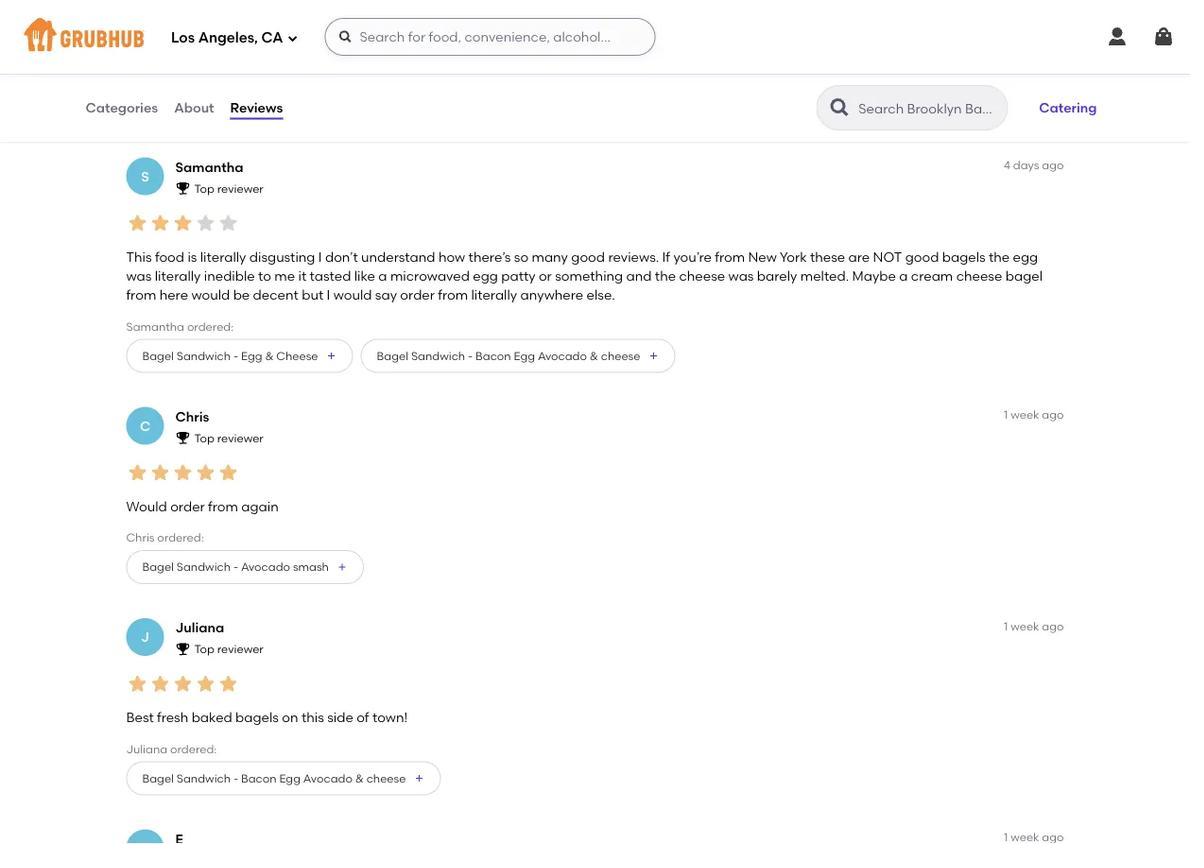 Task type: vqa. For each thing, say whether or not it's contained in the screenshot.
Add a tip to say thanks
no



Task type: describe. For each thing, give the bounding box(es) containing it.
0 horizontal spatial good
[[571, 249, 605, 265]]

sandwich down juliana ordered:
[[177, 771, 231, 785]]

julia
[[126, 70, 153, 83]]

literally down patty on the top of page
[[471, 287, 517, 303]]

top for samantha
[[194, 182, 214, 195]]

categories
[[86, 100, 158, 116]]

or
[[539, 268, 552, 284]]

bagel sandwich -  egg & cheese
[[142, 349, 318, 363]]

trophy icon image for chris
[[175, 430, 190, 445]]

1 vertical spatial bagels
[[235, 709, 279, 726]]

1 horizontal spatial svg image
[[1106, 26, 1129, 48]]

1 for best fresh baked bagels on this side of town!
[[1004, 619, 1008, 633]]

samantha for samantha ordered:
[[126, 319, 184, 333]]

0 vertical spatial the
[[484, 37, 505, 53]]

1 horizontal spatial the
[[655, 268, 676, 284]]

melted.
[[800, 268, 849, 284]]

reviews button
[[229, 74, 284, 142]]

categories button
[[85, 74, 159, 142]]

cheese
[[276, 349, 318, 363]]

0 horizontal spatial avocado
[[241, 560, 290, 574]]

about
[[174, 100, 214, 116]]

sandwich down chris ordered:
[[177, 560, 231, 574]]

ordered: for food
[[187, 319, 234, 333]]

reviews
[[230, 100, 283, 116]]

catering
[[1039, 100, 1097, 116]]

understand
[[361, 249, 435, 265]]

0 horizontal spatial bacon
[[241, 771, 277, 785]]

4 days ago
[[1004, 158, 1064, 172]]

i don't normally leave reviews, but this was quite literally the worst bagel i've ever tried. disgusting. (the chai latte was surprisingly good though.)
[[126, 37, 1042, 53]]

bagel sandwich -  egg & cheese button
[[126, 339, 353, 373]]

1 week ago for would order from again
[[1004, 408, 1064, 422]]

patty
[[501, 268, 536, 284]]

this
[[126, 249, 152, 265]]

york
[[780, 249, 807, 265]]

bagel sandwich - avocado smash button
[[126, 550, 364, 584]]

fresh
[[157, 709, 188, 726]]

2 a from the left
[[899, 268, 908, 284]]

so
[[514, 249, 529, 265]]

from down microwaved
[[438, 287, 468, 303]]

1 horizontal spatial egg
[[1013, 249, 1038, 265]]

ca
[[261, 29, 283, 46]]

juliana for juliana ordered:
[[126, 742, 167, 756]]

here
[[159, 287, 188, 303]]

from left here
[[126, 287, 156, 303]]

spread
[[188, 99, 228, 113]]

i've
[[587, 37, 608, 53]]

is
[[188, 249, 197, 265]]

1 vertical spatial the
[[989, 249, 1010, 265]]

it
[[298, 268, 307, 284]]

1 horizontal spatial egg
[[279, 771, 301, 785]]

s
[[141, 168, 149, 184]]

say
[[375, 287, 397, 303]]

c
[[140, 418, 150, 434]]

2 horizontal spatial i
[[327, 287, 330, 303]]

2 ago from the top
[[1042, 408, 1064, 422]]

though.)
[[989, 37, 1042, 53]]

something
[[555, 268, 623, 284]]

normally
[[169, 37, 225, 53]]

to
[[258, 268, 271, 284]]

many
[[532, 249, 568, 265]]

reviewer for juliana
[[217, 643, 264, 656]]

baked
[[192, 709, 232, 726]]

cream
[[911, 268, 953, 284]]

was left quite
[[370, 37, 396, 53]]

0 horizontal spatial i
[[126, 37, 130, 53]]

would order from again
[[126, 498, 279, 514]]

& down of
[[355, 771, 364, 785]]

los angeles, ca
[[171, 29, 283, 46]]

literally up inedible
[[200, 249, 246, 265]]

from left new
[[715, 249, 745, 265]]

this food is literally disgusting i don't understand how there's so many good reviews. if you're from new york these are not good bagels the egg was literally inedible to me it tasted like a microwaved egg patty or something and the cheese was barely melted. maybe a cream cheese bagel from here would be decent but i would say order from literally anywhere else.
[[126, 249, 1043, 303]]

0 horizontal spatial svg image
[[338, 29, 353, 44]]

surprisingly
[[876, 37, 948, 53]]

plus icon image for bagel sandwich -  egg & cheese button
[[326, 350, 337, 362]]

tasted
[[310, 268, 351, 284]]

reviewer for chris
[[217, 431, 264, 445]]

& down else.
[[590, 349, 598, 363]]

chris for chris
[[175, 409, 209, 425]]

1 horizontal spatial this
[[345, 37, 367, 53]]

town!
[[372, 709, 408, 726]]

0 vertical spatial but
[[320, 37, 342, 53]]

0 horizontal spatial this
[[301, 709, 324, 726]]

reviews,
[[266, 37, 317, 53]]

0 horizontal spatial egg
[[473, 268, 498, 284]]

0 horizontal spatial order
[[170, 498, 205, 514]]

bagel inside this food is literally disgusting i don't understand how there's so many good reviews. if you're from new york these are not good bagels the egg was literally inedible to me it tasted like a microwaved egg patty or something and the cheese was barely melted. maybe a cream cheese bagel from here would be decent but i would say order from literally anywhere else.
[[1006, 268, 1043, 284]]

there's
[[469, 249, 511, 265]]

anywhere
[[520, 287, 584, 303]]

main navigation navigation
[[0, 0, 1190, 74]]

top reviewer for samantha
[[194, 182, 264, 195]]

bagel & spread
[[142, 99, 228, 113]]

on
[[282, 709, 298, 726]]

worst
[[508, 37, 543, 53]]

angeles,
[[198, 29, 258, 46]]

reviewer for samantha
[[217, 182, 264, 195]]

cheese down 'you're'
[[679, 268, 725, 284]]

chris ordered:
[[126, 531, 204, 544]]

again
[[241, 498, 279, 514]]

samantha for samantha
[[175, 159, 243, 175]]

(the
[[752, 37, 780, 53]]

reviews.
[[608, 249, 659, 265]]

maybe
[[852, 268, 896, 284]]

chai
[[287, 99, 313, 113]]

decent
[[253, 287, 299, 303]]

ordered: for fresh
[[170, 742, 217, 756]]

bagel for bagel sandwich - avocado smash button
[[142, 560, 174, 574]]

cheese right cream
[[956, 268, 1002, 284]]

ordered: for don't
[[156, 70, 202, 83]]

inedible
[[204, 268, 255, 284]]

trophy icon image for juliana
[[175, 641, 190, 656]]

was right "latte"
[[848, 37, 873, 53]]

best fresh baked bagels on this side of town!
[[126, 709, 408, 726]]

best
[[126, 709, 154, 726]]

bagel sandwich - avocado smash
[[142, 560, 329, 574]]

latte
[[815, 37, 844, 53]]

and
[[626, 268, 652, 284]]

- down best fresh baked bagels on this side of town!
[[233, 771, 238, 785]]

new
[[748, 249, 777, 265]]

- down be
[[233, 349, 238, 363]]

juliana ordered:
[[126, 742, 217, 756]]

would
[[126, 498, 167, 514]]

bagel down juliana ordered:
[[142, 771, 174, 785]]

are
[[849, 249, 870, 265]]

top reviewer for chris
[[194, 431, 264, 445]]



Task type: locate. For each thing, give the bounding box(es) containing it.
top reviewer up "baked"
[[194, 643, 264, 656]]

i
[[126, 37, 130, 53], [318, 249, 322, 265], [327, 287, 330, 303]]

2 horizontal spatial good
[[952, 37, 985, 53]]

was down new
[[728, 268, 754, 284]]

julia ordered:
[[126, 70, 202, 83]]

samantha down here
[[126, 319, 184, 333]]

bagel for bagel sandwich -  egg & cheese button
[[142, 349, 174, 363]]

0 horizontal spatial egg
[[241, 349, 262, 363]]

i down tasted
[[327, 287, 330, 303]]

bagel down chris ordered:
[[142, 560, 174, 574]]

good up something
[[571, 249, 605, 265]]

2 vertical spatial trophy icon image
[[175, 641, 190, 656]]

egg down on
[[279, 771, 301, 785]]

bagel
[[546, 37, 584, 53], [1006, 268, 1043, 284]]

this
[[345, 37, 367, 53], [301, 709, 324, 726]]

0 vertical spatial bagel sandwich - bacon egg avocado & cheese button
[[361, 339, 675, 373]]

you're
[[673, 249, 712, 265]]

avocado down side
[[303, 771, 353, 785]]

side
[[327, 709, 353, 726]]

1 vertical spatial week
[[1011, 619, 1039, 633]]

samantha
[[175, 159, 243, 175], [126, 319, 184, 333]]

top for juliana
[[194, 643, 214, 656]]

of
[[357, 709, 369, 726]]

&
[[177, 99, 185, 113], [265, 349, 274, 363], [590, 349, 598, 363], [355, 771, 364, 785]]

0 vertical spatial avocado
[[538, 349, 587, 363]]

good for (the
[[952, 37, 985, 53]]

if
[[662, 249, 670, 265]]

plus icon image
[[236, 101, 247, 112], [326, 350, 337, 362], [648, 350, 659, 362], [336, 562, 348, 573], [414, 773, 425, 784]]

top
[[194, 182, 214, 195], [194, 431, 214, 445], [194, 643, 214, 656]]

- down would order from again
[[233, 560, 238, 574]]

bagels left on
[[235, 709, 279, 726]]

& left cheese
[[265, 349, 274, 363]]

plus icon image inside bagel sandwich - avocado smash button
[[336, 562, 348, 573]]

1 vertical spatial top
[[194, 431, 214, 445]]

bagel sandwich - bacon egg avocado & cheese button down anywhere
[[361, 339, 675, 373]]

0 vertical spatial chris
[[175, 409, 209, 425]]

bagels inside this food is literally disgusting i don't understand how there's so many good reviews. if you're from new york these are not good bagels the egg was literally inedible to me it tasted like a microwaved egg patty or something and the cheese was barely melted. maybe a cream cheese bagel from here would be decent but i would say order from literally anywhere else.
[[942, 249, 986, 265]]

bagel sandwich - bacon egg avocado & cheese button
[[361, 339, 675, 373], [126, 762, 441, 796]]

a right like
[[378, 268, 387, 284]]

chai tea latte
[[287, 99, 367, 113]]

food
[[155, 249, 184, 265]]

1 vertical spatial bagel sandwich - bacon egg avocado & cheese
[[142, 771, 406, 785]]

0 vertical spatial trophy icon image
[[175, 180, 190, 196]]

0 vertical spatial egg
[[1013, 249, 1038, 265]]

would down inedible
[[191, 287, 230, 303]]

bagel left i've
[[546, 37, 584, 53]]

1 1 week ago from the top
[[1004, 408, 1064, 422]]

a down 'not' at the right of the page
[[899, 268, 908, 284]]

the down 4
[[989, 249, 1010, 265]]

1 horizontal spatial don't
[[325, 249, 358, 265]]

plus icon image for bagel sandwich - avocado smash button
[[336, 562, 348, 573]]

bagel sandwich - bacon egg avocado & cheese down anywhere
[[377, 349, 640, 363]]

1 horizontal spatial bagels
[[942, 249, 986, 265]]

0 horizontal spatial the
[[484, 37, 505, 53]]

don't up julia at the left
[[133, 37, 166, 53]]

bagel sandwich - bacon egg avocado & cheese
[[377, 349, 640, 363], [142, 771, 406, 785]]

-
[[233, 349, 238, 363], [468, 349, 473, 363], [233, 560, 238, 574], [233, 771, 238, 785]]

2 vertical spatial i
[[327, 287, 330, 303]]

the left worst
[[484, 37, 505, 53]]

- down microwaved
[[468, 349, 473, 363]]

ordered: up bagel & spread
[[156, 70, 202, 83]]

0 vertical spatial bagel sandwich - bacon egg avocado & cheese
[[377, 349, 640, 363]]

like
[[354, 268, 375, 284]]

trophy icon image for samantha
[[175, 180, 190, 196]]

disgusting.
[[678, 37, 748, 53]]

2 top reviewer from the top
[[194, 431, 264, 445]]

from
[[715, 249, 745, 265], [126, 287, 156, 303], [438, 287, 468, 303], [208, 498, 238, 514]]

2 reviewer from the top
[[217, 431, 264, 445]]

bagel for bagel & spread button at the left of the page
[[142, 99, 174, 113]]

Search Brooklyn Bagel Bakery search field
[[857, 99, 1001, 117]]

top reviewer up is
[[194, 182, 264, 195]]

egg down there's
[[473, 268, 498, 284]]

2 week from the top
[[1011, 619, 1039, 633]]

2 1 week ago from the top
[[1004, 619, 1064, 633]]

egg
[[1013, 249, 1038, 265], [473, 268, 498, 284]]

1 vertical spatial this
[[301, 709, 324, 726]]

tried.
[[642, 37, 675, 53]]

2 vertical spatial the
[[655, 268, 676, 284]]

1 vertical spatial chris
[[126, 531, 155, 544]]

order up chris ordered:
[[170, 498, 205, 514]]

1 vertical spatial 1 week ago
[[1004, 619, 1064, 633]]

tea
[[315, 99, 335, 113]]

1 a from the left
[[378, 268, 387, 284]]

bacon
[[476, 349, 511, 363], [241, 771, 277, 785]]

bacon down patty on the top of page
[[476, 349, 511, 363]]

be
[[233, 287, 250, 303]]

1 for would order from again
[[1004, 408, 1008, 422]]

1 vertical spatial order
[[170, 498, 205, 514]]

1 vertical spatial bagel
[[1006, 268, 1043, 284]]

1 vertical spatial egg
[[473, 268, 498, 284]]

samantha ordered:
[[126, 319, 234, 333]]

avocado
[[538, 349, 587, 363], [241, 560, 290, 574], [303, 771, 353, 785]]

1 horizontal spatial a
[[899, 268, 908, 284]]

egg inside button
[[241, 349, 262, 363]]

0 horizontal spatial juliana
[[126, 742, 167, 756]]

1 vertical spatial ago
[[1042, 408, 1064, 422]]

2 top from the top
[[194, 431, 214, 445]]

3 top from the top
[[194, 643, 214, 656]]

latte
[[338, 99, 367, 113]]

1 week ago for best fresh baked bagels on this side of town!
[[1004, 619, 1064, 633]]

me
[[274, 268, 295, 284]]

bagel down samantha ordered:
[[142, 349, 174, 363]]

1 week ago
[[1004, 408, 1064, 422], [1004, 619, 1064, 633]]

1 week from the top
[[1011, 408, 1039, 422]]

egg down the days
[[1013, 249, 1038, 265]]

1 vertical spatial 1
[[1004, 619, 1008, 633]]

about button
[[173, 74, 215, 142]]

0 vertical spatial don't
[[133, 37, 166, 53]]

from left again
[[208, 498, 238, 514]]

sandwich down samantha ordered:
[[177, 349, 231, 363]]

order down microwaved
[[400, 287, 435, 303]]

cheese down else.
[[601, 349, 640, 363]]

1 vertical spatial bacon
[[241, 771, 277, 785]]

order
[[400, 287, 435, 303], [170, 498, 205, 514]]

week for best fresh baked bagels on this side of town!
[[1011, 619, 1039, 633]]

top right c
[[194, 431, 214, 445]]

avocado left smash
[[241, 560, 290, 574]]

ordered: down would order from again
[[157, 531, 204, 544]]

egg left cheese
[[241, 349, 262, 363]]

svg image
[[1106, 26, 1129, 48], [287, 33, 298, 44]]

0 vertical spatial reviewer
[[217, 182, 264, 195]]

& left spread in the top left of the page
[[177, 99, 185, 113]]

literally up here
[[155, 268, 201, 284]]

good for new
[[905, 249, 939, 265]]

order inside this food is literally disgusting i don't understand how there's so many good reviews. if you're from new york these are not good bagels the egg was literally inedible to me it tasted like a microwaved egg patty or something and the cheese was barely melted. maybe a cream cheese bagel from here would be decent but i would say order from literally anywhere else.
[[400, 287, 435, 303]]

j
[[141, 629, 149, 645]]

0 vertical spatial 1
[[1004, 408, 1008, 422]]

trophy icon image right j
[[175, 641, 190, 656]]

2 vertical spatial top
[[194, 643, 214, 656]]

don't up tasted
[[325, 249, 358, 265]]

smash
[[293, 560, 329, 574]]

1 would from the left
[[191, 287, 230, 303]]

0 horizontal spatial chris
[[126, 531, 155, 544]]

i up julia at the left
[[126, 37, 130, 53]]

star icon image
[[126, 212, 149, 235], [149, 212, 172, 235], [172, 212, 194, 235], [194, 212, 217, 235], [217, 212, 240, 235], [126, 462, 149, 484], [149, 462, 172, 484], [172, 462, 194, 484], [194, 462, 217, 484], [217, 462, 240, 484], [126, 673, 149, 695], [149, 673, 172, 695], [172, 673, 194, 695], [194, 673, 217, 695], [217, 673, 240, 695]]

bagel sandwich - bacon egg avocado & cheese button down on
[[126, 762, 441, 796]]

catering button
[[1031, 87, 1106, 129]]

trophy icon image right c
[[175, 430, 190, 445]]

0 horizontal spatial don't
[[133, 37, 166, 53]]

bagels up cream
[[942, 249, 986, 265]]

1 vertical spatial bagel sandwich - bacon egg avocado & cheese button
[[126, 762, 441, 796]]

microwaved
[[390, 268, 470, 284]]

1 vertical spatial avocado
[[241, 560, 290, 574]]

0 horizontal spatial a
[[378, 268, 387, 284]]

0 vertical spatial week
[[1011, 408, 1039, 422]]

2 horizontal spatial egg
[[514, 349, 535, 363]]

week for would order from again
[[1011, 408, 1039, 422]]

these
[[810, 249, 845, 265]]

but inside this food is literally disgusting i don't understand how there's so many good reviews. if you're from new york these are not good bagels the egg was literally inedible to me it tasted like a microwaved egg patty or something and the cheese was barely melted. maybe a cream cheese bagel from here would be decent but i would say order from literally anywhere else.
[[302, 287, 323, 303]]

chris down 'would'
[[126, 531, 155, 544]]

samantha down spread in the top left of the page
[[175, 159, 243, 175]]

not
[[873, 249, 902, 265]]

bacon down best fresh baked bagels on this side of town!
[[241, 771, 277, 785]]

1 reviewer from the top
[[217, 182, 264, 195]]

sandwich down microwaved
[[411, 349, 465, 363]]

0 vertical spatial this
[[345, 37, 367, 53]]

3 ago from the top
[[1042, 619, 1064, 633]]

0 vertical spatial order
[[400, 287, 435, 303]]

1 vertical spatial top reviewer
[[194, 431, 264, 445]]

don't inside this food is literally disgusting i don't understand how there's so many good reviews. if you're from new york these are not good bagels the egg was literally inedible to me it tasted like a microwaved egg patty or something and the cheese was barely melted. maybe a cream cheese bagel from here would be decent but i would say order from literally anywhere else.
[[325, 249, 358, 265]]

the
[[484, 37, 505, 53], [989, 249, 1010, 265], [655, 268, 676, 284]]

was
[[370, 37, 396, 53], [848, 37, 873, 53], [126, 268, 152, 284], [728, 268, 754, 284]]

1 horizontal spatial svg image
[[1152, 26, 1175, 48]]

bagel down say
[[377, 349, 408, 363]]

top reviewer for juliana
[[194, 643, 264, 656]]

0 vertical spatial bagels
[[942, 249, 986, 265]]

bagel sandwich - bacon egg avocado & cheese down best fresh baked bagels on this side of town!
[[142, 771, 406, 785]]

plus icon image inside bagel & spread button
[[236, 101, 247, 112]]

but right reviews,
[[320, 37, 342, 53]]

0 vertical spatial bagel
[[546, 37, 584, 53]]

avocado down anywhere
[[538, 349, 587, 363]]

would
[[191, 287, 230, 303], [333, 287, 372, 303]]

top reviewer
[[194, 182, 264, 195], [194, 431, 264, 445], [194, 643, 264, 656]]

chris right c
[[175, 409, 209, 425]]

chris for chris ordered:
[[126, 531, 155, 544]]

2 would from the left
[[333, 287, 372, 303]]

reviewer up best fresh baked bagels on this side of town!
[[217, 643, 264, 656]]

0 vertical spatial i
[[126, 37, 130, 53]]

top for chris
[[194, 431, 214, 445]]

bagel & spread button
[[126, 89, 263, 123]]

ago for town!
[[1042, 619, 1064, 633]]

ordered: for order
[[157, 531, 204, 544]]

i up tasted
[[318, 249, 322, 265]]

0 vertical spatial top
[[194, 182, 214, 195]]

0 vertical spatial 1 week ago
[[1004, 408, 1064, 422]]

top right j
[[194, 643, 214, 656]]

0 horizontal spatial svg image
[[287, 33, 298, 44]]

but down it
[[302, 287, 323, 303]]

plus icon image inside bagel sandwich -  egg & cheese button
[[326, 350, 337, 362]]

barely
[[757, 268, 797, 284]]

1 horizontal spatial good
[[905, 249, 939, 265]]

1 horizontal spatial avocado
[[303, 771, 353, 785]]

good up cream
[[905, 249, 939, 265]]

0 horizontal spatial would
[[191, 287, 230, 303]]

juliana for juliana
[[175, 620, 224, 636]]

week
[[1011, 408, 1039, 422], [1011, 619, 1039, 633]]

1 vertical spatial i
[[318, 249, 322, 265]]

juliana right j
[[175, 620, 224, 636]]

svg image
[[1152, 26, 1175, 48], [338, 29, 353, 44]]

1 vertical spatial don't
[[325, 249, 358, 265]]

los
[[171, 29, 195, 46]]

was down this
[[126, 268, 152, 284]]

2 horizontal spatial avocado
[[538, 349, 587, 363]]

ago
[[1042, 158, 1064, 172], [1042, 408, 1064, 422], [1042, 619, 1064, 633]]

cheese
[[679, 268, 725, 284], [956, 268, 1002, 284], [601, 349, 640, 363], [366, 771, 406, 785]]

ago for how
[[1042, 158, 1064, 172]]

leave
[[228, 37, 263, 53]]

top right s
[[194, 182, 214, 195]]

1 horizontal spatial chris
[[175, 409, 209, 425]]

2 trophy icon image from the top
[[175, 430, 190, 445]]

3 trophy icon image from the top
[[175, 641, 190, 656]]

1 horizontal spatial order
[[400, 287, 435, 303]]

2 horizontal spatial the
[[989, 249, 1010, 265]]

1 vertical spatial juliana
[[126, 742, 167, 756]]

ever
[[611, 37, 639, 53]]

good left though.) on the right top of the page
[[952, 37, 985, 53]]

0 horizontal spatial bagel
[[546, 37, 584, 53]]

Search for food, convenience, alcohol... search field
[[325, 18, 655, 56]]

2 vertical spatial top reviewer
[[194, 643, 264, 656]]

reviewer up disgusting
[[217, 182, 264, 195]]

3 top reviewer from the top
[[194, 643, 264, 656]]

would down like
[[333, 287, 372, 303]]

0 vertical spatial juliana
[[175, 620, 224, 636]]

2 1 from the top
[[1004, 619, 1008, 633]]

1 trophy icon image from the top
[[175, 180, 190, 196]]

1 horizontal spatial would
[[333, 287, 372, 303]]

4
[[1004, 158, 1010, 172]]

avocado for bagel sandwich - bacon egg avocado & cheese button to the top
[[538, 349, 587, 363]]

1
[[1004, 408, 1008, 422], [1004, 619, 1008, 633]]

days
[[1013, 158, 1039, 172]]

reviewer
[[217, 182, 264, 195], [217, 431, 264, 445], [217, 643, 264, 656]]

1 top from the top
[[194, 182, 214, 195]]

chai tea latte button
[[270, 89, 402, 123]]

1 horizontal spatial i
[[318, 249, 322, 265]]

1 top reviewer from the top
[[194, 182, 264, 195]]

0 vertical spatial top reviewer
[[194, 182, 264, 195]]

1 vertical spatial but
[[302, 287, 323, 303]]

2 vertical spatial avocado
[[303, 771, 353, 785]]

how
[[439, 249, 465, 265]]

bagel right cream
[[1006, 268, 1043, 284]]

literally right quite
[[435, 37, 481, 53]]

chris
[[175, 409, 209, 425], [126, 531, 155, 544]]

this left quite
[[345, 37, 367, 53]]

ordered: up bagel sandwich -  egg & cheese
[[187, 319, 234, 333]]

egg down anywhere
[[514, 349, 535, 363]]

juliana down best
[[126, 742, 167, 756]]

1 vertical spatial reviewer
[[217, 431, 264, 445]]

bagel down the julia ordered:
[[142, 99, 174, 113]]

trophy icon image right s
[[175, 180, 190, 196]]

cheese down town!
[[366, 771, 406, 785]]

but
[[320, 37, 342, 53], [302, 287, 323, 303]]

else.
[[587, 287, 615, 303]]

disgusting
[[249, 249, 315, 265]]

1 vertical spatial samantha
[[126, 319, 184, 333]]

3 reviewer from the top
[[217, 643, 264, 656]]

1 horizontal spatial bacon
[[476, 349, 511, 363]]

1 1 from the top
[[1004, 408, 1008, 422]]

this right on
[[301, 709, 324, 726]]

chai
[[784, 37, 811, 53]]

trophy icon image
[[175, 180, 190, 196], [175, 430, 190, 445], [175, 641, 190, 656]]

1 horizontal spatial bagel
[[1006, 268, 1043, 284]]

0 vertical spatial samantha
[[175, 159, 243, 175]]

the down if
[[655, 268, 676, 284]]

avocado for the bottom bagel sandwich - bacon egg avocado & cheese button
[[303, 771, 353, 785]]

reviewer up again
[[217, 431, 264, 445]]

0 vertical spatial ago
[[1042, 158, 1064, 172]]

quite
[[399, 37, 432, 53]]

2 vertical spatial reviewer
[[217, 643, 264, 656]]

bagel
[[142, 99, 174, 113], [142, 349, 174, 363], [377, 349, 408, 363], [142, 560, 174, 574], [142, 771, 174, 785]]

0 horizontal spatial bagels
[[235, 709, 279, 726]]

0 vertical spatial bacon
[[476, 349, 511, 363]]

ordered: down "baked"
[[170, 742, 217, 756]]

2 vertical spatial ago
[[1042, 619, 1064, 633]]

1 vertical spatial trophy icon image
[[175, 430, 190, 445]]

1 ago from the top
[[1042, 158, 1064, 172]]

top reviewer up would order from again
[[194, 431, 264, 445]]

1 horizontal spatial juliana
[[175, 620, 224, 636]]

search icon image
[[828, 96, 851, 119]]

plus icon image for bagel & spread button at the left of the page
[[236, 101, 247, 112]]



